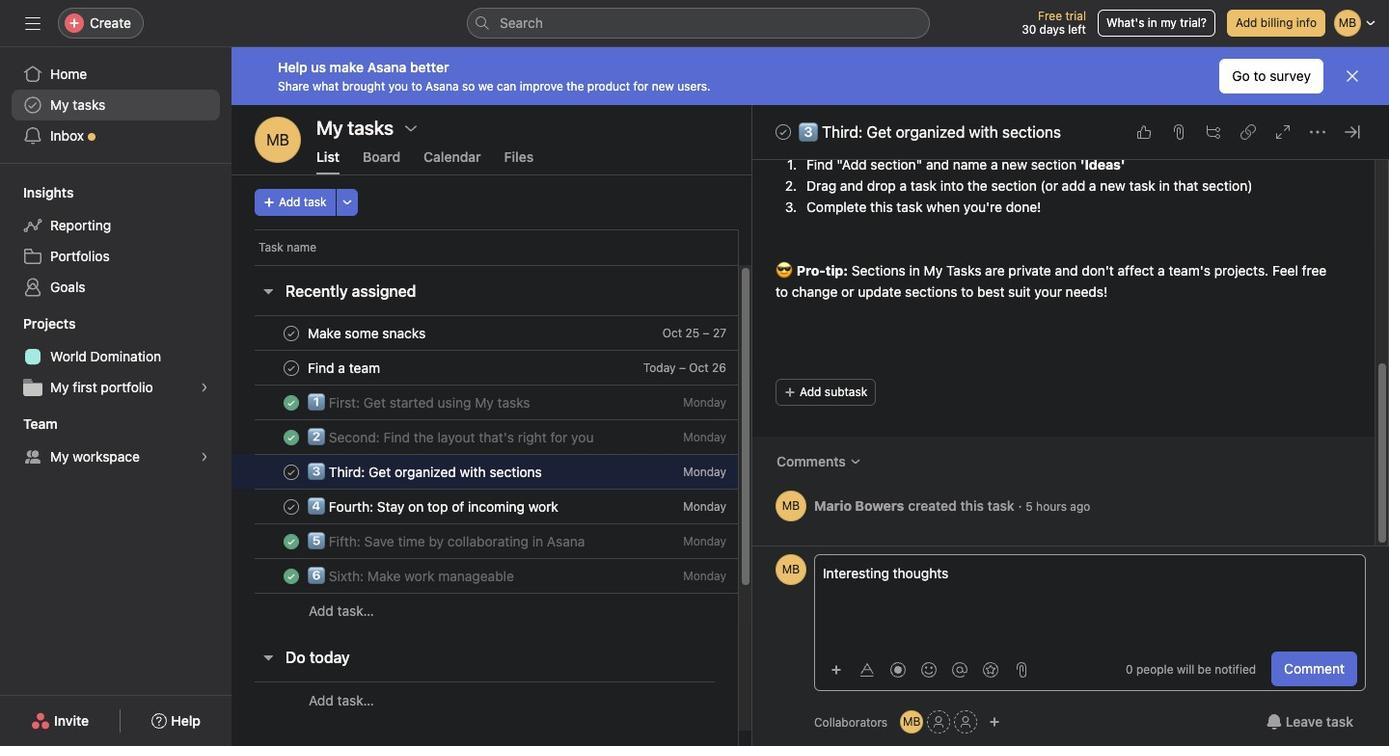 Task type: describe. For each thing, give the bounding box(es) containing it.
·
[[1019, 498, 1022, 514]]

add task
[[279, 195, 327, 209]]

us
[[311, 58, 326, 75]]

completed image inside 3️⃣ third: get organized with sections dialog
[[772, 121, 795, 144]]

– inside find a team cell
[[679, 361, 686, 375]]

completed checkbox for '4️⃣ fourth: stay on top of incoming work' text field
[[280, 496, 303, 519]]

monday for 4️⃣ fourth: stay on top of incoming work cell
[[683, 500, 727, 514]]

reporting link
[[12, 210, 220, 241]]

formatting image
[[860, 663, 875, 678]]

0 vertical spatial section
[[1031, 156, 1077, 173]]

add up task name
[[279, 195, 301, 209]]

pro-
[[797, 263, 826, 279]]

world domination
[[50, 348, 161, 365]]

task left ·
[[988, 498, 1015, 514]]

mario
[[815, 498, 852, 514]]

comment button
[[1272, 652, 1358, 687]]

first
[[73, 379, 97, 396]]

do today button
[[286, 641, 350, 676]]

board
[[363, 149, 401, 165]]

can
[[497, 79, 517, 93]]

notified
[[1215, 663, 1257, 677]]

task left more actions image
[[304, 195, 327, 209]]

free trial 30 days left
[[1022, 9, 1087, 37]]

asana better
[[367, 58, 449, 75]]

for
[[634, 79, 649, 93]]

we
[[478, 79, 494, 93]]

portfolios
[[50, 248, 110, 264]]

to down 😎
[[776, 284, 788, 300]]

26
[[712, 361, 727, 375]]

leave task
[[1286, 714, 1354, 731]]

inbox link
[[12, 121, 220, 152]]

name inside row
[[287, 240, 317, 255]]

insights
[[23, 184, 74, 201]]

show options image
[[403, 121, 419, 136]]

don't
[[1082, 263, 1115, 279]]

see details, my workspace image
[[199, 452, 210, 463]]

files
[[504, 149, 534, 165]]

6 monday row from the top
[[232, 559, 810, 594]]

😎
[[776, 263, 793, 279]]

my for my first portfolio
[[50, 379, 69, 396]]

attach a file or paste an image image
[[1014, 663, 1030, 678]]

completed checkbox for 3rd monday row
[[280, 461, 303, 484]]

mb down record a video image
[[903, 715, 921, 730]]

the inside "help us make asana better share what brought you to asana so we can improve the product for new users."
[[567, 79, 584, 93]]

add
[[1062, 178, 1086, 194]]

find a team cell
[[232, 350, 739, 386]]

at mention image
[[953, 663, 968, 678]]

add inside main content
[[800, 385, 822, 400]]

attachments: add a file to this task, 3️⃣ third: get organized with sections image
[[1172, 124, 1187, 140]]

projects button
[[0, 315, 76, 334]]

row containing oct 25
[[232, 316, 810, 351]]

that
[[1174, 178, 1199, 194]]

6️⃣ sixth: make work manageable cell
[[232, 559, 739, 594]]

my inside "sections in my tasks are private and don't affect a team's projects. feel free to change or update sections to best suit your needs!"
[[924, 263, 943, 279]]

help for help us make asana better share what brought you to asana so we can improve the product for new users.
[[278, 58, 308, 75]]

search list box
[[467, 8, 930, 39]]

what
[[313, 79, 339, 93]]

completed checkbox for 6️⃣ sixth: make work manageable text field
[[280, 565, 303, 588]]

my for my workspace
[[50, 449, 69, 465]]

a inside "sections in my tasks are private and don't affect a team's projects. feel free to change or update sections to best suit your needs!"
[[1158, 263, 1166, 279]]

insert an object image
[[831, 664, 843, 676]]

insights button
[[0, 183, 74, 203]]

oct 25 – 27
[[663, 326, 727, 341]]

your
[[1035, 284, 1062, 300]]

team button
[[0, 415, 58, 434]]

add task button
[[255, 189, 336, 216]]

1 add task… row from the top
[[232, 594, 810, 629]]

projects element
[[0, 307, 232, 407]]

asana
[[426, 79, 459, 93]]

projects.
[[1215, 263, 1269, 279]]

created
[[908, 498, 957, 514]]

0 people will be notified
[[1126, 663, 1257, 677]]

5
[[1026, 499, 1033, 514]]

completed image for 3️⃣ third: get organized with sections text field on the bottom left
[[280, 461, 303, 484]]

feel
[[1273, 263, 1299, 279]]

row containing today
[[232, 350, 810, 386]]

what's
[[1107, 15, 1145, 30]]

completed image for row containing today
[[280, 357, 303, 380]]

oct inside find a team cell
[[689, 361, 709, 375]]

3️⃣ Third: Get organized with sections text field
[[304, 463, 548, 482]]

team's
[[1169, 263, 1211, 279]]

thoughts
[[893, 566, 949, 582]]

5️⃣ Fifth: Save time by collaborating in Asana text field
[[304, 532, 591, 552]]

home
[[50, 66, 87, 82]]

find "add section" and name a new section 'ideas' drag and drop a task into the section (or add a new task in that section) complete this task when you're done!
[[807, 156, 1253, 215]]

mario bowers link
[[815, 498, 905, 514]]

row up make some snacks cell
[[255, 264, 738, 266]]

2 horizontal spatial new
[[1100, 178, 1126, 194]]

add down do today "button" at the left of the page
[[309, 692, 334, 709]]

completed image for 1st monday row
[[280, 391, 303, 415]]

affect
[[1118, 263, 1155, 279]]

needs!
[[1066, 284, 1108, 300]]

in for sections in my tasks are private and don't affect a team's projects. feel free to change or update sections to best suit your needs!
[[910, 263, 921, 279]]

completed image for row containing oct 25
[[280, 322, 303, 345]]

free
[[1038, 9, 1063, 23]]

so
[[462, 79, 475, 93]]

see details, my first portfolio image
[[199, 382, 210, 394]]

the inside find "add section" and name a new section 'ideas' drag and drop a task into the section (or add a new task in that section) complete this task when you're done!
[[968, 178, 988, 194]]

to inside button
[[1254, 68, 1267, 84]]

mb button left list
[[255, 117, 301, 163]]

my tasks
[[50, 97, 106, 113]]

a right add
[[1090, 178, 1097, 194]]

world
[[50, 348, 87, 365]]

banner containing help us make asana better
[[232, 47, 1390, 105]]

description document
[[755, 48, 1352, 303]]

sections in my tasks are private and don't affect a team's projects. feel free to change or update sections to best suit your needs!
[[776, 263, 1331, 300]]

tasks
[[947, 263, 982, 279]]

go to survey button
[[1220, 59, 1324, 94]]

close details image
[[1345, 124, 1361, 140]]

get
[[867, 124, 892, 141]]

mb left interesting
[[783, 563, 800, 577]]

leave task button
[[1254, 705, 1367, 740]]

completed checkbox for 1️⃣ first: get started using my tasks text box
[[280, 391, 303, 415]]

leave
[[1286, 714, 1323, 731]]

add subtask button
[[776, 379, 877, 406]]

1 monday row from the top
[[232, 385, 810, 421]]

invite
[[54, 713, 89, 730]]

create button
[[58, 8, 144, 39]]

update
[[858, 284, 902, 300]]

4 monday row from the top
[[232, 489, 810, 525]]

my first portfolio link
[[12, 373, 220, 403]]

in for what's in my trial?
[[1148, 15, 1158, 30]]

completed image for 2️⃣ second: find the layout that's right for you text box
[[280, 426, 303, 449]]

collapse task list for this section image
[[261, 650, 276, 666]]

files link
[[504, 149, 534, 175]]

task… for 1st add task… row from the bottom
[[337, 692, 374, 709]]

mb inside main content
[[783, 499, 800, 513]]

more actions for this task image
[[1311, 124, 1326, 140]]

make some snacks cell
[[232, 316, 739, 351]]

my workspace
[[50, 449, 140, 465]]

or
[[842, 284, 855, 300]]

calendar
[[424, 149, 481, 165]]

people
[[1137, 663, 1174, 677]]

collaborators
[[815, 716, 888, 730]]

team
[[23, 416, 58, 432]]

into
[[941, 178, 964, 194]]

projects
[[23, 316, 76, 332]]

reporting
[[50, 217, 111, 234]]

monday for 6️⃣ sixth: make work manageable cell
[[683, 569, 727, 584]]

left
[[1069, 22, 1087, 37]]

do today
[[286, 650, 350, 667]]

days
[[1040, 22, 1065, 37]]

trial
[[1066, 9, 1087, 23]]

bowers
[[855, 498, 905, 514]]

3️⃣ third: get organized with sections dialog
[[753, 0, 1390, 747]]

monday for 3️⃣ third: get organized with sections cell
[[683, 465, 727, 480]]

header recently assigned tree grid
[[232, 316, 810, 629]]

go
[[1233, 68, 1250, 84]]

hide sidebar image
[[25, 15, 41, 31]]

help button
[[139, 705, 213, 739]]



Task type: vqa. For each thing, say whether or not it's contained in the screenshot.
the Free trial 30 days left at the top of page
yes



Task type: locate. For each thing, give the bounding box(es) containing it.
recently assigned
[[286, 283, 416, 300]]

portfolios link
[[12, 241, 220, 272]]

new right for
[[652, 79, 674, 93]]

2️⃣ Second: Find the layout that's right for you text field
[[304, 428, 600, 447]]

in inside "sections in my tasks are private and don't affect a team's projects. feel free to change or update sections to best suit your needs!"
[[910, 263, 921, 279]]

add task… inside header recently assigned tree grid
[[309, 603, 374, 620]]

name
[[953, 156, 988, 173], [287, 240, 317, 255]]

task… for first add task… row from the top of the page
[[337, 603, 374, 620]]

1 vertical spatial task…
[[337, 692, 374, 709]]

completed image inside the 5️⃣ fifth: save time by collaborating in asana cell
[[280, 530, 303, 553]]

row up '2️⃣ second: find the layout that's right for you' cell
[[232, 350, 810, 386]]

0 vertical spatial new
[[652, 79, 674, 93]]

help inside "help us make asana better share what brought you to asana so we can improve the product for new users."
[[278, 58, 308, 75]]

completed image for 6️⃣ sixth: make work manageable text field
[[280, 565, 303, 588]]

4️⃣ Fourth: Stay on top of incoming work text field
[[304, 498, 564, 517]]

help inside dropdown button
[[171, 713, 201, 730]]

completed checkbox inside the 5️⃣ fifth: save time by collaborating in asana cell
[[280, 530, 303, 553]]

assigned
[[352, 283, 416, 300]]

help for help
[[171, 713, 201, 730]]

comments button
[[764, 445, 874, 480]]

row
[[255, 264, 738, 266], [232, 316, 810, 351], [232, 350, 810, 386]]

task… down today
[[337, 692, 374, 709]]

– inside make some snacks cell
[[703, 326, 710, 341]]

appreciations image
[[983, 663, 999, 678]]

completed checkbox inside 3️⃣ third: get organized with sections dialog
[[772, 121, 795, 144]]

tasks
[[73, 97, 106, 113]]

private
[[1009, 263, 1052, 279]]

goals link
[[12, 272, 220, 303]]

list
[[317, 149, 340, 165]]

0 horizontal spatial name
[[287, 240, 317, 255]]

change
[[792, 284, 838, 300]]

1 horizontal spatial in
[[1148, 15, 1158, 30]]

to right you
[[411, 79, 422, 93]]

to inside "help us make asana better share what brought you to asana so we can improve the product for new users."
[[411, 79, 422, 93]]

1 horizontal spatial new
[[1002, 156, 1028, 173]]

3 completed checkbox from the top
[[280, 496, 303, 519]]

a right drop
[[900, 178, 907, 194]]

new inside "help us make asana better share what brought you to asana so we can improve the product for new users."
[[652, 79, 674, 93]]

do
[[286, 650, 306, 667]]

with
[[969, 124, 999, 141]]

0 vertical spatial this
[[871, 199, 893, 215]]

0 horizontal spatial sections
[[905, 284, 958, 300]]

– left 27
[[703, 326, 710, 341]]

2 horizontal spatial in
[[1160, 178, 1171, 194]]

drag
[[807, 178, 837, 194]]

1 horizontal spatial this
[[961, 498, 984, 514]]

a down with
[[991, 156, 999, 173]]

in inside button
[[1148, 15, 1158, 30]]

2️⃣ second: find the layout that's right for you cell
[[232, 420, 739, 456]]

drop
[[867, 178, 896, 194]]

0 vertical spatial name
[[953, 156, 988, 173]]

4 completed checkbox from the top
[[280, 530, 303, 553]]

to right go
[[1254, 68, 1267, 84]]

main content inside 3️⃣ third: get organized with sections dialog
[[753, 0, 1375, 546]]

a right the affect
[[1158, 263, 1166, 279]]

0 horizontal spatial and
[[841, 178, 864, 194]]

1 horizontal spatial oct
[[689, 361, 709, 375]]

1 monday from the top
[[683, 396, 727, 410]]

sections
[[1003, 124, 1062, 141], [905, 284, 958, 300]]

0 horizontal spatial –
[[679, 361, 686, 375]]

new down 'ideas'
[[1100, 178, 1126, 194]]

help
[[278, 58, 308, 75], [171, 713, 201, 730]]

this down drop
[[871, 199, 893, 215]]

add
[[1236, 15, 1258, 30], [279, 195, 301, 209], [800, 385, 822, 400], [309, 603, 334, 620], [309, 692, 334, 709]]

4 monday from the top
[[683, 500, 727, 514]]

sections
[[852, 263, 906, 279]]

toolbar inside 3️⃣ third: get organized with sections dialog
[[823, 656, 1036, 684]]

1 horizontal spatial help
[[278, 58, 308, 75]]

1 vertical spatial add task… button
[[309, 691, 374, 712]]

task… up today
[[337, 603, 374, 620]]

1 vertical spatial this
[[961, 498, 984, 514]]

and up into
[[926, 156, 950, 173]]

Completed checkbox
[[280, 357, 303, 380], [280, 391, 303, 415], [280, 496, 303, 519], [280, 530, 303, 553], [280, 565, 303, 588]]

task left into
[[911, 178, 937, 194]]

completed image
[[772, 121, 795, 144], [280, 322, 303, 345], [280, 357, 303, 380], [280, 391, 303, 415]]

to down tasks
[[962, 284, 974, 300]]

in left that
[[1160, 178, 1171, 194]]

completed image right see details, my first portfolio icon
[[280, 391, 303, 415]]

section up the done!
[[992, 178, 1037, 194]]

– right today
[[679, 361, 686, 375]]

sections down tasks
[[905, 284, 958, 300]]

completed checkbox for row containing oct 25
[[280, 322, 303, 345]]

completed checkbox inside 4️⃣ fourth: stay on top of incoming work cell
[[280, 496, 303, 519]]

Completed checkbox
[[772, 121, 795, 144], [280, 322, 303, 345], [280, 426, 303, 449], [280, 461, 303, 484]]

oct
[[663, 326, 682, 341], [689, 361, 709, 375]]

world domination link
[[12, 342, 220, 373]]

0 vertical spatial oct
[[663, 326, 682, 341]]

3️⃣
[[799, 124, 818, 141]]

copy task link image
[[1241, 124, 1257, 140]]

dismiss image
[[1345, 69, 1361, 84]]

3️⃣ third: get organized with sections
[[799, 124, 1062, 141]]

completed image inside 3️⃣ third: get organized with sections cell
[[280, 461, 303, 484]]

1 task… from the top
[[337, 603, 374, 620]]

mb
[[266, 131, 289, 149], [783, 499, 800, 513], [783, 563, 800, 577], [903, 715, 921, 730]]

and down "add
[[841, 178, 864, 194]]

27
[[713, 326, 727, 341]]

main content
[[753, 0, 1375, 546]]

0 horizontal spatial oct
[[663, 326, 682, 341]]

2 completed image from the top
[[280, 461, 303, 484]]

monday inside 6️⃣ sixth: make work manageable cell
[[683, 569, 727, 584]]

sections inside "sections in my tasks are private and don't affect a team's projects. feel free to change or update sections to best suit your needs!"
[[905, 284, 958, 300]]

😎 pro-tip:
[[776, 263, 848, 279]]

0 vertical spatial add task…
[[309, 603, 374, 620]]

completed image for '4️⃣ fourth: stay on top of incoming work' text field
[[280, 496, 303, 519]]

workspace
[[73, 449, 140, 465]]

2 add task… row from the top
[[232, 682, 810, 719]]

main content containing find "add section" and name a new section
[[753, 0, 1375, 546]]

users.
[[678, 79, 711, 93]]

name inside find "add section" and name a new section 'ideas' drag and drop a task into the section (or add a new task in that section) complete this task when you're done!
[[953, 156, 988, 173]]

list link
[[317, 149, 340, 175]]

completed checkbox inside find a team cell
[[280, 357, 303, 380]]

0 likes. click to like this task image
[[1137, 124, 1152, 140]]

today
[[310, 650, 350, 667]]

1 vertical spatial sections
[[905, 284, 958, 300]]

add task… row
[[232, 594, 810, 629], [232, 682, 810, 719]]

2 add task… from the top
[[309, 692, 374, 709]]

calendar link
[[424, 149, 481, 175]]

add subtask
[[800, 385, 868, 400]]

add billing info button
[[1228, 10, 1326, 37]]

0 vertical spatial in
[[1148, 15, 1158, 30]]

4 completed image from the top
[[280, 530, 303, 553]]

this right 'created'
[[961, 498, 984, 514]]

completed image left find a team text box on the left
[[280, 357, 303, 380]]

monday inside the 5️⃣ fifth: save time by collaborating in asana cell
[[683, 535, 727, 549]]

3 completed image from the top
[[280, 496, 303, 519]]

record a video image
[[891, 663, 906, 678]]

0 vertical spatial the
[[567, 79, 584, 93]]

search
[[500, 14, 543, 31]]

4️⃣ fourth: stay on top of incoming work cell
[[232, 489, 739, 525]]

add inside header recently assigned tree grid
[[309, 603, 334, 620]]

1 vertical spatial section
[[992, 178, 1037, 194]]

0 horizontal spatial this
[[871, 199, 893, 215]]

add task… button
[[309, 601, 374, 622], [309, 691, 374, 712]]

my
[[1161, 15, 1177, 30]]

1 horizontal spatial and
[[926, 156, 950, 173]]

1 horizontal spatial –
[[703, 326, 710, 341]]

monday inside 4️⃣ fourth: stay on top of incoming work cell
[[683, 500, 727, 514]]

home link
[[12, 59, 220, 90]]

completed image left 3️⃣
[[772, 121, 795, 144]]

5 completed image from the top
[[280, 565, 303, 588]]

billing
[[1261, 15, 1294, 30]]

0 vertical spatial add task… row
[[232, 594, 810, 629]]

5 completed checkbox from the top
[[280, 565, 303, 588]]

the up you're
[[968, 178, 988, 194]]

monday
[[683, 396, 727, 410], [683, 430, 727, 445], [683, 465, 727, 480], [683, 500, 727, 514], [683, 535, 727, 549], [683, 569, 727, 584]]

what's in my trial?
[[1107, 15, 1207, 30]]

oct inside make some snacks cell
[[663, 326, 682, 341]]

new up the done!
[[1002, 156, 1028, 173]]

monday inside 1️⃣ first: get started using my tasks cell
[[683, 396, 727, 410]]

new
[[652, 79, 674, 93], [1002, 156, 1028, 173], [1100, 178, 1126, 194]]

be
[[1198, 663, 1212, 677]]

monday for 1️⃣ first: get started using my tasks cell
[[683, 396, 727, 410]]

monday for '2️⃣ second: find the layout that's right for you' cell
[[683, 430, 727, 445]]

completed image down recently
[[280, 322, 303, 345]]

monday for the 5️⃣ fifth: save time by collaborating in asana cell
[[683, 535, 727, 549]]

search button
[[467, 8, 930, 39]]

banner
[[232, 47, 1390, 105]]

suit
[[1009, 284, 1031, 300]]

task left when
[[897, 199, 923, 215]]

add task… button inside header recently assigned tree grid
[[309, 601, 374, 622]]

in inside find "add section" and name a new section 'ideas' drag and drop a task into the section (or add a new task in that section) complete this task when you're done!
[[1160, 178, 1171, 194]]

task name row
[[232, 230, 810, 265]]

1️⃣ First: Get started using My tasks text field
[[304, 393, 536, 413]]

3 monday row from the top
[[232, 455, 810, 490]]

goals
[[50, 279, 85, 295]]

mb left list
[[266, 131, 289, 149]]

0 vertical spatial and
[[926, 156, 950, 173]]

recently assigned button
[[286, 274, 416, 309]]

2 add task… button from the top
[[309, 691, 374, 712]]

1 add task… from the top
[[309, 603, 374, 620]]

row up 1️⃣ first: get started using my tasks cell
[[232, 316, 810, 351]]

0 vertical spatial task…
[[337, 603, 374, 620]]

2 vertical spatial and
[[1055, 263, 1078, 279]]

Find a team text field
[[304, 359, 386, 378]]

0 horizontal spatial new
[[652, 79, 674, 93]]

1 vertical spatial the
[[968, 178, 988, 194]]

1 completed checkbox from the top
[[280, 357, 303, 380]]

ago
[[1071, 499, 1091, 514]]

6 monday from the top
[[683, 569, 727, 584]]

0 vertical spatial sections
[[1003, 124, 1062, 141]]

this inside find "add section" and name a new section 'ideas' drag and drop a task into the section (or add a new task in that section) complete this task when you're done!
[[871, 199, 893, 215]]

full screen image
[[1276, 124, 1291, 140]]

monday inside 3️⃣ third: get organized with sections cell
[[683, 465, 727, 480]]

1 vertical spatial add task…
[[309, 692, 374, 709]]

5 monday from the top
[[683, 535, 727, 549]]

product
[[588, 79, 630, 93]]

find
[[807, 156, 833, 173]]

completed checkbox inside '2️⃣ second: find the layout that's right for you' cell
[[280, 426, 303, 449]]

sections right with
[[1003, 124, 1062, 141]]

my inside teams element
[[50, 449, 69, 465]]

monday inside '2️⃣ second: find the layout that's right for you' cell
[[683, 430, 727, 445]]

completed image inside 4️⃣ fourth: stay on top of incoming work cell
[[280, 496, 303, 519]]

free
[[1303, 263, 1327, 279]]

2 vertical spatial new
[[1100, 178, 1126, 194]]

completed image inside 1️⃣ first: get started using my tasks cell
[[280, 391, 303, 415]]

and up your
[[1055, 263, 1078, 279]]

my for my tasks
[[50, 97, 69, 113]]

more actions image
[[341, 197, 353, 208]]

add subtask image
[[1206, 124, 1222, 140]]

teams element
[[0, 407, 232, 477]]

completed image
[[280, 426, 303, 449], [280, 461, 303, 484], [280, 496, 303, 519], [280, 530, 303, 553], [280, 565, 303, 588]]

section up (or
[[1031, 156, 1077, 173]]

0 vertical spatial add task… button
[[309, 601, 374, 622]]

completed image for the 5️⃣ fifth: save time by collaborating in asana text field on the bottom
[[280, 530, 303, 553]]

add task…
[[309, 603, 374, 620], [309, 692, 374, 709]]

my first portfolio
[[50, 379, 153, 396]]

inbox
[[50, 127, 84, 144]]

in right sections
[[910, 263, 921, 279]]

my inside global element
[[50, 97, 69, 113]]

1 vertical spatial help
[[171, 713, 201, 730]]

add task… button up today
[[309, 601, 374, 622]]

you're
[[964, 199, 1003, 215]]

completed image inside 6️⃣ sixth: make work manageable cell
[[280, 565, 303, 588]]

1 vertical spatial new
[[1002, 156, 1028, 173]]

completed checkbox inside 3️⃣ third: get organized with sections cell
[[280, 461, 303, 484]]

name up into
[[953, 156, 988, 173]]

my tasks link
[[12, 90, 220, 121]]

1 horizontal spatial name
[[953, 156, 988, 173]]

task name
[[259, 240, 317, 255]]

6️⃣ Sixth: Make work manageable text field
[[304, 567, 520, 586]]

1 vertical spatial add task… row
[[232, 682, 810, 719]]

subtask
[[825, 385, 868, 400]]

2 vertical spatial in
[[910, 263, 921, 279]]

add task… button down today
[[309, 691, 374, 712]]

5️⃣ fifth: save time by collaborating in asana cell
[[232, 524, 739, 560]]

trial?
[[1181, 15, 1207, 30]]

1 horizontal spatial the
[[968, 178, 988, 194]]

global element
[[0, 47, 232, 163]]

mb button down record a video image
[[901, 711, 924, 734]]

add task… down today
[[309, 692, 374, 709]]

mb button left mario
[[776, 491, 807, 522]]

oct left 26
[[689, 361, 709, 375]]

2 horizontal spatial and
[[1055, 263, 1078, 279]]

interesting
[[823, 566, 890, 582]]

completed checkbox inside make some snacks cell
[[280, 322, 303, 345]]

task… inside header recently assigned tree grid
[[337, 603, 374, 620]]

section)
[[1202, 178, 1253, 194]]

collapse task list for this section image
[[261, 284, 276, 299]]

oct left 25
[[663, 326, 682, 341]]

add left billing
[[1236, 15, 1258, 30]]

completed checkbox for 5th monday row from the bottom
[[280, 426, 303, 449]]

monday row
[[232, 385, 810, 421], [232, 420, 810, 456], [232, 455, 810, 490], [232, 489, 810, 525], [232, 524, 810, 560], [232, 559, 810, 594]]

1 completed image from the top
[[280, 426, 303, 449]]

1 vertical spatial name
[[287, 240, 317, 255]]

0 vertical spatial help
[[278, 58, 308, 75]]

add up do today "button" at the left of the page
[[309, 603, 334, 620]]

this
[[871, 199, 893, 215], [961, 498, 984, 514]]

will
[[1177, 663, 1195, 677]]

mb left mario
[[783, 499, 800, 513]]

3️⃣ third: get organized with sections cell
[[232, 455, 739, 490]]

add task… up today
[[309, 603, 374, 620]]

1 vertical spatial –
[[679, 361, 686, 375]]

2 monday from the top
[[683, 430, 727, 445]]

recently
[[286, 283, 348, 300]]

add task… button for first add task… row from the top of the page
[[309, 601, 374, 622]]

completed checkbox for find a team text box on the left
[[280, 357, 303, 380]]

mb button left interesting
[[776, 555, 807, 586]]

1 vertical spatial and
[[841, 178, 864, 194]]

in left the my
[[1148, 15, 1158, 30]]

completed image inside '2️⃣ second: find the layout that's right for you' cell
[[280, 426, 303, 449]]

completed checkbox for the 5️⃣ fifth: save time by collaborating in asana text field on the bottom
[[280, 530, 303, 553]]

1 vertical spatial oct
[[689, 361, 709, 375]]

the left product
[[567, 79, 584, 93]]

add left subtask
[[800, 385, 822, 400]]

1 horizontal spatial sections
[[1003, 124, 1062, 141]]

task right leave
[[1327, 714, 1354, 731]]

survey
[[1270, 68, 1312, 84]]

name right task
[[287, 240, 317, 255]]

2 task… from the top
[[337, 692, 374, 709]]

1️⃣ first: get started using my tasks cell
[[232, 385, 739, 421]]

0 horizontal spatial the
[[567, 79, 584, 93]]

insights element
[[0, 176, 232, 307]]

the
[[567, 79, 584, 93], [968, 178, 988, 194]]

portfolio
[[101, 379, 153, 396]]

my inside the projects element
[[50, 379, 69, 396]]

completed image inside make some snacks cell
[[280, 322, 303, 345]]

add task… button for 1st add task… row from the bottom
[[309, 691, 374, 712]]

1 add task… button from the top
[[309, 601, 374, 622]]

0 horizontal spatial in
[[910, 263, 921, 279]]

toolbar
[[823, 656, 1036, 684]]

completed image inside find a team cell
[[280, 357, 303, 380]]

and inside "sections in my tasks are private and don't affect a team's projects. feel free to change or update sections to best suit your needs!"
[[1055, 263, 1078, 279]]

completed checkbox inside 1️⃣ first: get started using my tasks cell
[[280, 391, 303, 415]]

task left that
[[1130, 178, 1156, 194]]

0 horizontal spatial help
[[171, 713, 201, 730]]

0 vertical spatial –
[[703, 326, 710, 341]]

Make some snacks text field
[[304, 324, 432, 343]]

5 monday row from the top
[[232, 524, 810, 560]]

2 completed checkbox from the top
[[280, 391, 303, 415]]

create
[[90, 14, 131, 31]]

completed checkbox inside 6️⃣ sixth: make work manageable cell
[[280, 565, 303, 588]]

1 vertical spatial in
[[1160, 178, 1171, 194]]

emoji image
[[922, 663, 937, 678]]

comment
[[1285, 661, 1345, 677]]

3 monday from the top
[[683, 465, 727, 480]]

add or remove collaborators image
[[989, 717, 1001, 729]]

2 monday row from the top
[[232, 420, 810, 456]]



